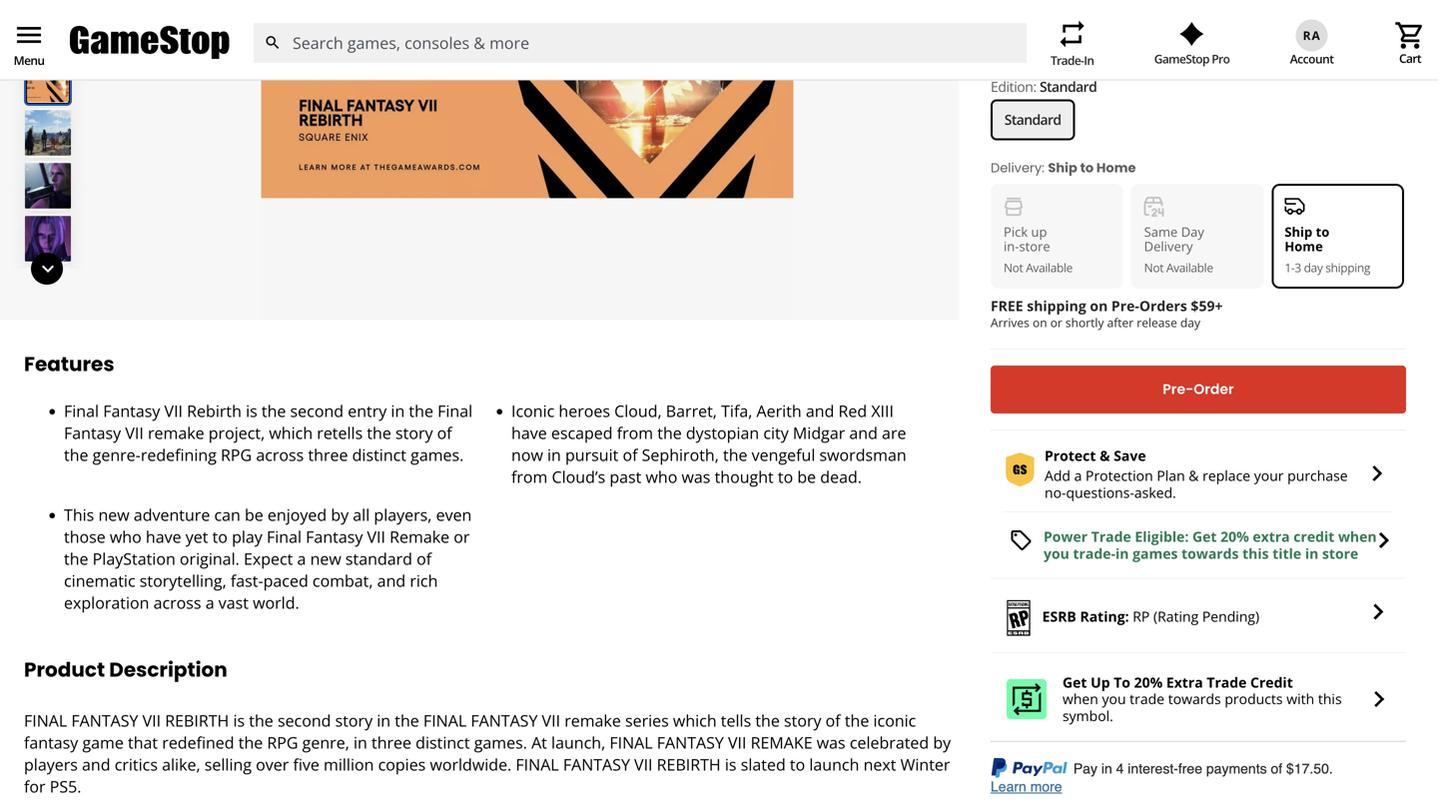 Task type: vqa. For each thing, say whether or not it's contained in the screenshot.
'story' corresponding to story
yes



Task type: locate. For each thing, give the bounding box(es) containing it.
up
[[1032, 223, 1048, 241]]

shipping right 3
[[1326, 259, 1371, 276]]

20% left extra
[[1221, 527, 1250, 546]]

shipping right free
[[1027, 296, 1087, 315]]

1 horizontal spatial when
[[1339, 527, 1378, 546]]

ship to home 1-3 day shipping
[[1285, 223, 1371, 276]]

delivery left digital
[[223, 45, 275, 64]]

0 vertical spatial who
[[646, 466, 678, 488]]

ship right delivery:
[[1049, 159, 1078, 177]]

0 vertical spatial pre-
[[630, 45, 656, 64]]

on
[[1091, 296, 1108, 315], [1033, 314, 1048, 331]]

vii down the tells on the bottom of page
[[728, 732, 747, 753]]

0 horizontal spatial day
[[196, 45, 220, 64]]

1 vertical spatial rebirth
[[657, 754, 721, 775]]

20% inside 'power trade eligible: get 20% extra credit when you trade-in games towards this title in store'
[[1221, 527, 1250, 546]]

gamestop pro icon image
[[1180, 22, 1205, 46]]

in up copies
[[377, 710, 391, 731]]

iconic heroes cloud, barret, tifa, aerith and red xiii have escaped from the dystopian city midgar and are now in pursuit of sephiroth, the vengeful swordsman from cloud's past who was thought to be dead.
[[512, 400, 907, 488]]

same day delivery
[[157, 45, 275, 64]]

three up copies
[[372, 732, 412, 753]]

second inside 'final fantasy vii rebirth is the second story in the final fantasy vii remake series which tells the story of the iconic fantasy game that redefined the rpg genre, in three distinct games. at launch, final fantasy vii remake was celebrated by players and critics alike, selling over five million copies worldwide. final fantasy vii rebirth is slated to launch next winter for ps5.'
[[278, 710, 331, 731]]

trade right extra
[[1207, 673, 1247, 692]]

in left games
[[1116, 544, 1130, 563]]

1 horizontal spatial you
[[1103, 690, 1127, 709]]

delivery up orders
[[1145, 237, 1194, 255]]

is up selling
[[233, 710, 245, 731]]

is for rebirth
[[233, 710, 245, 731]]

not up orders
[[1145, 259, 1164, 276]]

of up launch
[[826, 710, 841, 731]]

this for towards
[[1243, 544, 1270, 563]]

1 vertical spatial get
[[1063, 673, 1088, 692]]

0 horizontal spatial &
[[1100, 446, 1111, 465]]

exploration
[[64, 592, 149, 614]]

1 horizontal spatial be
[[798, 466, 817, 488]]

remake for project,
[[148, 422, 204, 444]]

0 horizontal spatial by
[[331, 504, 349, 526]]

vii up at
[[542, 710, 561, 731]]

1 horizontal spatial pre-
[[1112, 296, 1140, 315]]

second up retells
[[290, 400, 344, 422]]

vii up standard
[[367, 526, 386, 548]]

trade down questions-
[[1092, 527, 1132, 546]]

repeat trade-in
[[1051, 18, 1094, 68]]

0 vertical spatial same
[[157, 45, 192, 64]]

(rating
[[1154, 607, 1199, 626]]

store
[[1020, 237, 1051, 255], [1323, 544, 1359, 563]]

0 vertical spatial fantasy
[[103, 400, 160, 422]]

the
[[262, 400, 286, 422], [409, 400, 434, 422], [367, 422, 392, 444], [658, 422, 682, 444], [64, 444, 88, 466], [723, 444, 748, 466], [64, 548, 88, 570], [249, 710, 274, 731], [395, 710, 419, 731], [756, 710, 780, 731], [845, 710, 870, 731], [239, 732, 263, 753]]

when for get up to 20% extra trade credit when you trade towards products with this symbol.
[[1063, 690, 1099, 709]]

final down features
[[64, 400, 99, 422]]

1 vertical spatial by
[[934, 732, 951, 753]]

0 vertical spatial get
[[1193, 527, 1218, 546]]

fantasy down launch,
[[563, 754, 630, 775]]

games. up even
[[411, 444, 464, 466]]

1 horizontal spatial games.
[[474, 732, 527, 753]]

1 vertical spatial remake
[[565, 710, 621, 731]]

remake up redefining
[[148, 422, 204, 444]]

1 horizontal spatial or
[[1051, 314, 1063, 331]]

1 horizontal spatial rpg
[[267, 732, 298, 753]]

who up "playstation"
[[110, 526, 142, 548]]

0 horizontal spatial you
[[1044, 544, 1070, 563]]

get right eligible:
[[1193, 527, 1218, 546]]

in right entry
[[391, 400, 405, 422]]

0 horizontal spatial be
[[245, 504, 264, 526]]

1 vertical spatial games.
[[474, 732, 527, 753]]

0 vertical spatial 20%
[[1221, 527, 1250, 546]]

of up rich
[[417, 548, 432, 570]]

have up now
[[512, 422, 547, 444]]

0 vertical spatial games.
[[411, 444, 464, 466]]

of inside iconic heroes cloud, barret, tifa, aerith and red xiii have escaped from the dystopian city midgar and are now in pursuit of sephiroth, the vengeful swordsman from cloud's past who was thought to be dead.
[[623, 444, 638, 466]]

from down now
[[512, 466, 548, 488]]

0 horizontal spatial new
[[98, 504, 130, 526]]

1 not from the left
[[1004, 259, 1024, 276]]

1 vertical spatial store
[[1323, 544, 1359, 563]]

home up 3
[[1285, 237, 1324, 255]]

shortly
[[1066, 314, 1105, 331]]

to inside "this new adventure can be enjoyed by all players, even those who have yet to play final fantasy vii remake or the playstation original. expect a new standard of cinematic storytelling, fast-paced combat, and rich exploration across a vast world."
[[212, 526, 228, 548]]

1 vertical spatial home
[[1285, 237, 1324, 255]]

story up "remake"
[[784, 710, 822, 731]]

game
[[82, 732, 124, 753]]

gamestop pro link
[[1155, 22, 1230, 67]]

have down adventure
[[146, 526, 181, 548]]

heroes
[[559, 400, 611, 422]]

who inside iconic heroes cloud, barret, tifa, aerith and red xiii have escaped from the dystopian city midgar and are now in pursuit of sephiroth, the vengeful swordsman from cloud's past who was thought to be dead.
[[646, 466, 678, 488]]

thought
[[715, 466, 774, 488]]

or down even
[[454, 526, 470, 548]]

home right delivery:
[[1097, 159, 1137, 177]]

across inside final fantasy vii rebirth is the second entry in the final fantasy vii remake project, which retells the story of the genre-redefining rpg across three distinct games.
[[256, 444, 304, 466]]

2 horizontal spatial final
[[438, 400, 473, 422]]

1 vertical spatial is
[[233, 710, 245, 731]]

same up orders
[[1145, 223, 1178, 241]]

games. up "worldwide."
[[474, 732, 527, 753]]

20% right to on the bottom of the page
[[1135, 673, 1163, 692]]

1 vertical spatial from
[[512, 466, 548, 488]]

0 vertical spatial order
[[1172, 45, 1208, 64]]

series
[[625, 710, 669, 731]]

project,
[[209, 422, 265, 444]]

get inside get up to 20% extra trade credit when you trade towards products with this symbol.
[[1063, 673, 1088, 692]]

this right with
[[1319, 690, 1343, 709]]

have inside "this new adventure can be enjoyed by all players, even those who have yet to play final fantasy vii remake or the playstation original. expect a new standard of cinematic storytelling, fast-paced combat, and rich exploration across a vast world."
[[146, 526, 181, 548]]

0 vertical spatial rpg
[[221, 444, 252, 466]]

when
[[1339, 527, 1378, 546], [1063, 690, 1099, 709]]

was down sephiroth,
[[682, 466, 711, 488]]

distinct up "worldwide."
[[416, 732, 470, 753]]

or inside "this new adventure can be enjoyed by all players, even those who have yet to play final fantasy vii remake or the playstation original. expect a new standard of cinematic storytelling, fast-paced combat, and rich exploration across a vast world."
[[454, 526, 470, 548]]

shipping
[[1326, 259, 1371, 276], [1027, 296, 1087, 315]]

0 vertical spatial by
[[331, 504, 349, 526]]

same for same day delivery
[[157, 45, 192, 64]]

release
[[1137, 314, 1178, 331]]

day up $59+
[[1182, 223, 1205, 241]]

0 vertical spatial this
[[1243, 544, 1270, 563]]

winter
[[901, 754, 951, 775]]

and inside "this new adventure can be enjoyed by all players, even those who have yet to play final fantasy vii remake or the playstation original. expect a new standard of cinematic storytelling, fast-paced combat, and rich exploration across a vast world."
[[377, 570, 406, 592]]

final
[[24, 710, 67, 731], [424, 710, 467, 731], [610, 732, 653, 753], [516, 754, 559, 775]]

dystopian
[[686, 422, 760, 444]]

1 horizontal spatial remake
[[565, 710, 621, 731]]

1 horizontal spatial store
[[1323, 544, 1359, 563]]

redefining
[[141, 444, 217, 466]]

0 horizontal spatial have
[[146, 526, 181, 548]]

2 horizontal spatial story
[[784, 710, 822, 731]]

which inside 'final fantasy vii rebirth is the second story in the final fantasy vii remake series which tells the story of the iconic fantasy game that redefined the rpg genre, in three distinct games. at launch, final fantasy vii remake was celebrated by players and critics alike, selling over five million copies worldwide. final fantasy vii rebirth is slated to launch next winter for ps5.'
[[673, 710, 717, 731]]

fantasy up game
[[71, 710, 138, 731]]

this left title
[[1243, 544, 1270, 563]]

0 vertical spatial day
[[196, 45, 220, 64]]

who
[[646, 466, 678, 488], [110, 526, 142, 548]]

0 horizontal spatial same
[[157, 45, 192, 64]]

rebirth down series in the left of the page
[[657, 754, 721, 775]]

final fantasy vii rebirth - playstation 5 image
[[96, 0, 959, 320]]

releases
[[449, 45, 504, 64]]

account
[[1291, 50, 1335, 67]]

in inside iconic heroes cloud, barret, tifa, aerith and red xiii have escaped from the dystopian city midgar and are now in pursuit of sephiroth, the vengeful swordsman from cloud's past who was thought to be dead.
[[548, 444, 561, 466]]

shipping inside ship to home 1-3 day shipping
[[1326, 259, 1371, 276]]

was
[[682, 466, 711, 488], [817, 732, 846, 753]]

1 vertical spatial you
[[1103, 690, 1127, 709]]

swordsman
[[820, 444, 907, 466]]

0 horizontal spatial shipping
[[1027, 296, 1087, 315]]

1 horizontal spatial from
[[617, 422, 654, 444]]

new up combat, at the left
[[310, 548, 342, 570]]

esrb
[[1043, 607, 1077, 626]]

search search field
[[253, 23, 1027, 63]]

1 horizontal spatial have
[[512, 422, 547, 444]]

second for entry
[[290, 400, 344, 422]]

2 available from the left
[[1167, 259, 1214, 276]]

three down retells
[[308, 444, 348, 466]]

a left the 'vast' at the bottom left
[[206, 592, 214, 614]]

the inside "this new adventure can be enjoyed by all players, even those who have yet to play final fantasy vii remake or the playstation original. expect a new standard of cinematic storytelling, fast-paced combat, and rich exploration across a vast world."
[[64, 548, 88, 570]]

this for with
[[1319, 690, 1343, 709]]

available up $59+
[[1167, 259, 1214, 276]]

by left all
[[331, 504, 349, 526]]

1 horizontal spatial ship
[[1285, 223, 1313, 241]]

fantasy up at
[[471, 710, 538, 731]]

past
[[610, 466, 642, 488]]

1 horizontal spatial is
[[246, 400, 258, 422]]

2 not from the left
[[1145, 259, 1164, 276]]

get left up
[[1063, 673, 1088, 692]]

delivery:
[[991, 159, 1045, 177]]

and down game
[[82, 754, 110, 775]]

store right digital
[[351, 45, 385, 64]]

be inside "this new adventure can be enjoyed by all players, even those who have yet to play final fantasy vii remake or the playstation original. expect a new standard of cinematic storytelling, fast-paced combat, and rich exploration across a vast world."
[[245, 504, 264, 526]]

when inside 'power trade eligible: get 20% extra credit when you trade-in games towards this title in store'
[[1339, 527, 1378, 546]]

trade inside get up to 20% extra trade credit when you trade towards products with this symbol.
[[1207, 673, 1247, 692]]

shipping inside free shipping on pre-orders $59+ arrives on or shortly after release day
[[1027, 296, 1087, 315]]

a inside protect & save add a protection plan & replace your purchase no-questions-asked.
[[1075, 466, 1083, 485]]

0 vertical spatial you
[[1044, 544, 1070, 563]]

when left to on the bottom of the page
[[1063, 690, 1099, 709]]

1 vertical spatial which
[[673, 710, 717, 731]]

day inside free shipping on pre-orders $59+ arrives on or shortly after release day
[[1181, 314, 1201, 331]]

2 horizontal spatial is
[[725, 754, 737, 775]]

new left releases
[[416, 45, 446, 64]]

1 horizontal spatial day
[[1305, 259, 1323, 276]]

cloud's
[[552, 466, 606, 488]]

new right this
[[98, 504, 130, 526]]

digital
[[307, 45, 348, 64]]

0 horizontal spatial was
[[682, 466, 711, 488]]

digital store link
[[307, 45, 385, 64]]

towards right games
[[1182, 544, 1239, 563]]

available down the up
[[1026, 259, 1073, 276]]

a
[[1075, 466, 1083, 485], [297, 548, 306, 570], [206, 592, 214, 614]]

when inside get up to 20% extra trade credit when you trade towards products with this symbol.
[[1063, 690, 1099, 709]]

of inside "this new adventure can be enjoyed by all players, even those who have yet to play final fantasy vii remake or the playstation original. expect a new standard of cinematic storytelling, fast-paced combat, and rich exploration across a vast world."
[[417, 548, 432, 570]]

or left shortly
[[1051, 314, 1063, 331]]

selling
[[205, 754, 252, 775]]

20%
[[1221, 527, 1250, 546], [1135, 673, 1163, 692]]

delivery for same day delivery
[[223, 45, 275, 64]]

five
[[293, 754, 320, 775]]

distinct inside final fantasy vii rebirth is the second entry in the final fantasy vii remake project, which retells the story of the genre-redefining rpg across three distinct games.
[[352, 444, 407, 466]]

1 horizontal spatial was
[[817, 732, 846, 753]]

towards
[[1182, 544, 1239, 563], [1169, 690, 1222, 709]]

trade inside 'power trade eligible: get 20% extra credit when you trade-in games towards this title in store'
[[1092, 527, 1132, 546]]

0 vertical spatial shipping
[[1326, 259, 1371, 276]]

1 vertical spatial delivery
[[1145, 237, 1194, 255]]

distinct down retells
[[352, 444, 407, 466]]

1 horizontal spatial distinct
[[416, 732, 470, 753]]

who down sephiroth,
[[646, 466, 678, 488]]

in right title
[[1306, 544, 1319, 563]]

eligible:
[[1136, 527, 1189, 546]]

ship inside ship to home 1-3 day shipping
[[1285, 223, 1313, 241]]

rebirth up redefined
[[165, 710, 229, 731]]

1 horizontal spatial rebirth
[[657, 754, 721, 775]]

you inside get up to 20% extra trade credit when you trade towards products with this symbol.
[[1103, 690, 1127, 709]]

towards inside get up to 20% extra trade credit when you trade towards products with this symbol.
[[1169, 690, 1222, 709]]

remake inside 'final fantasy vii rebirth is the second story in the final fantasy vii remake series which tells the story of the iconic fantasy game that redefined the rpg genre, in three distinct games. at launch, final fantasy vii remake was celebrated by players and critics alike, selling over five million copies worldwide. final fantasy vii rebirth is slated to launch next winter for ps5.'
[[565, 710, 621, 731]]

1 vertical spatial day
[[1181, 314, 1201, 331]]

a up paced
[[297, 548, 306, 570]]

rpg down project,
[[221, 444, 252, 466]]

be up play
[[245, 504, 264, 526]]

fantasy
[[71, 710, 138, 731], [471, 710, 538, 731], [657, 732, 724, 753], [563, 754, 630, 775]]

store right the my
[[74, 45, 108, 64]]

gamestop image
[[70, 24, 230, 62]]

and down standard
[[377, 570, 406, 592]]

is inside final fantasy vii rebirth is the second entry in the final fantasy vii remake project, which retells the story of the genre-redefining rpg across three distinct games.
[[246, 400, 258, 422]]

Search games, consoles & more search field
[[293, 23, 991, 63]]

1 horizontal spatial 20%
[[1221, 527, 1250, 546]]

final
[[64, 400, 99, 422], [438, 400, 473, 422], [267, 526, 302, 548]]

digital store
[[307, 45, 385, 64]]

0 horizontal spatial games.
[[411, 444, 464, 466]]

search
[[264, 34, 282, 51]]

which inside final fantasy vii rebirth is the second entry in the final fantasy vii remake project, which retells the story of the genre-redefining rpg across three distinct games.
[[269, 422, 313, 444]]

pre-
[[630, 45, 656, 64], [1112, 296, 1140, 315], [1163, 380, 1194, 399]]

1 vertical spatial new
[[310, 548, 342, 570]]

1 store from the left
[[74, 45, 108, 64]]

1 horizontal spatial store
[[351, 45, 385, 64]]

1 horizontal spatial available
[[1167, 259, 1214, 276]]

by inside 'final fantasy vii rebirth is the second story in the final fantasy vii remake series which tells the story of the iconic fantasy game that redefined the rpg genre, in three distinct games. at launch, final fantasy vii remake was celebrated by players and critics alike, selling over five million copies worldwide. final fantasy vii rebirth is slated to launch next winter for ps5.'
[[934, 732, 951, 753]]

and up midgar
[[806, 400, 835, 422]]

0 vertical spatial delivery
[[223, 45, 275, 64]]

payload
[[1330, 45, 1378, 64]]

have
[[512, 422, 547, 444], [146, 526, 181, 548]]

1 vertical spatial order
[[1194, 380, 1235, 399]]

0 vertical spatial was
[[682, 466, 711, 488]]

1 vertical spatial was
[[817, 732, 846, 753]]

1 horizontal spatial a
[[297, 548, 306, 570]]

same inside same day delivery not available
[[1145, 223, 1178, 241]]

1 horizontal spatial new
[[310, 548, 342, 570]]

power trade eligible: get 20% extra credit when you trade-in games towards this title in store
[[1044, 527, 1378, 563]]

esrb rating: rating pending image
[[1007, 600, 1031, 636]]

story right retells
[[396, 422, 433, 444]]

day inside same day delivery not available
[[1182, 223, 1205, 241]]

story inside final fantasy vii rebirth is the second entry in the final fantasy vii remake project, which retells the story of the genre-redefining rpg across three distinct games.
[[396, 422, 433, 444]]

ship
[[1049, 159, 1078, 177], [1285, 223, 1313, 241]]

1 horizontal spatial shipping
[[1326, 259, 1371, 276]]

0 horizontal spatial rpg
[[221, 444, 252, 466]]

who inside "this new adventure can be enjoyed by all players, even those who have yet to play final fantasy vii remake or the playstation original. expect a new standard of cinematic storytelling, fast-paced combat, and rich exploration across a vast world."
[[110, 526, 142, 548]]

20% inside get up to 20% extra trade credit when you trade towards products with this symbol.
[[1135, 673, 1163, 692]]

0 horizontal spatial home
[[1097, 159, 1137, 177]]

that
[[128, 732, 158, 753]]

0 horizontal spatial or
[[454, 526, 470, 548]]

towards inside 'power trade eligible: get 20% extra credit when you trade-in games towards this title in store'
[[1182, 544, 1239, 563]]

same for same day delivery not available
[[1145, 223, 1178, 241]]

you inside 'power trade eligible: get 20% extra credit when you trade-in games towards this title in store'
[[1044, 544, 1070, 563]]

1 vertical spatial across
[[153, 592, 201, 614]]

be inside iconic heroes cloud, barret, tifa, aerith and red xiii have escaped from the dystopian city midgar and are now in pursuit of sephiroth, the vengeful swordsman from cloud's past who was thought to be dead.
[[798, 466, 817, 488]]

fantasy
[[24, 732, 78, 753]]

1 available from the left
[[1026, 259, 1073, 276]]

1 horizontal spatial story
[[396, 422, 433, 444]]

pre- inside button
[[1163, 380, 1194, 399]]

pre- for pre-owned
[[630, 45, 656, 64]]

to inside iconic heroes cloud, barret, tifa, aerith and red xiii have escaped from the dystopian city midgar and are now in pursuit of sephiroth, the vengeful swordsman from cloud's past who was thought to be dead.
[[778, 466, 794, 488]]

top deals link
[[536, 45, 598, 64]]

ben
[[1263, 45, 1288, 64]]

fantasy down series in the left of the page
[[657, 732, 724, 753]]

1 vertical spatial &
[[1189, 466, 1200, 485]]

towards right trade
[[1169, 690, 1222, 709]]

collectibles
[[734, 45, 806, 64]]

rp
[[1133, 607, 1150, 626]]

is up project,
[[246, 400, 258, 422]]

0 horizontal spatial available
[[1026, 259, 1073, 276]]

on left release
[[1091, 296, 1108, 315]]

delivery for same day delivery not available
[[1145, 237, 1194, 255]]

0 horizontal spatial story
[[335, 710, 373, 731]]

of
[[437, 422, 452, 444], [623, 444, 638, 466], [417, 548, 432, 570], [826, 710, 841, 731]]

trade-
[[1074, 544, 1116, 563]]

which left the tells on the bottom of page
[[673, 710, 717, 731]]

consoles
[[838, 45, 895, 64]]

cart
[[1400, 50, 1422, 66]]

0 vertical spatial home
[[1097, 159, 1137, 177]]

you for trade
[[1103, 690, 1127, 709]]

0 horizontal spatial pre-
[[630, 45, 656, 64]]

1 vertical spatial three
[[372, 732, 412, 753]]

0 horizontal spatial a
[[206, 592, 214, 614]]

from down cloud,
[[617, 422, 654, 444]]

0 vertical spatial rebirth
[[165, 710, 229, 731]]

0 vertical spatial &
[[1100, 446, 1111, 465]]

shop
[[16, 45, 48, 64]]

order inside button
[[1194, 380, 1235, 399]]

those
[[64, 526, 106, 548]]

you left trade-
[[1044, 544, 1070, 563]]

vast
[[219, 592, 249, 614]]

2 vertical spatial is
[[725, 754, 737, 775]]

second
[[290, 400, 344, 422], [278, 710, 331, 731]]

day for same day delivery not available
[[1182, 223, 1205, 241]]

0 vertical spatial distinct
[[352, 444, 407, 466]]

rpg
[[221, 444, 252, 466], [267, 732, 298, 753]]

credit
[[1251, 673, 1294, 692]]

you left trade
[[1103, 690, 1127, 709]]

1 vertical spatial shipping
[[1027, 296, 1087, 315]]

available inside the pick up in-store not available
[[1026, 259, 1073, 276]]

1 horizontal spatial day
[[1182, 223, 1205, 241]]

this
[[1243, 544, 1270, 563], [1319, 690, 1343, 709]]

0 vertical spatial day
[[1305, 259, 1323, 276]]

order for pre-order
[[1194, 380, 1235, 399]]

3
[[1295, 259, 1302, 276]]

top deals
[[536, 45, 598, 64]]

in
[[1084, 52, 1094, 68]]

purchase
[[1288, 466, 1349, 485]]

over
[[256, 754, 289, 775]]

& up protection
[[1100, 446, 1111, 465]]

1 vertical spatial ship
[[1285, 223, 1313, 241]]

not down in-
[[1004, 259, 1024, 276]]

be down vengeful
[[798, 466, 817, 488]]

was up launch
[[817, 732, 846, 753]]

1 vertical spatial trade
[[1207, 673, 1247, 692]]

delivery inside same day delivery not available
[[1145, 237, 1194, 255]]

this inside get up to 20% extra trade credit when you trade towards products with this symbol.
[[1319, 690, 1343, 709]]

1 vertical spatial a
[[297, 548, 306, 570]]

you
[[1044, 544, 1070, 563], [1103, 690, 1127, 709]]

this inside 'power trade eligible: get 20% extra credit when you trade-in games towards this title in store'
[[1243, 544, 1270, 563]]

remake
[[751, 732, 813, 753]]

2 vertical spatial fantasy
[[306, 526, 363, 548]]

same left search button
[[157, 45, 192, 64]]

0 horizontal spatial not
[[1004, 259, 1024, 276]]

1 vertical spatial rpg
[[267, 732, 298, 753]]

home inside ship to home 1-3 day shipping
[[1285, 237, 1324, 255]]

& right plan
[[1189, 466, 1200, 485]]

a right add
[[1075, 466, 1083, 485]]

by up winter
[[934, 732, 951, 753]]

across down storytelling,
[[153, 592, 201, 614]]

second inside final fantasy vii rebirth is the second entry in the final fantasy vii remake project, which retells the story of the genre-redefining rpg across three distinct games.
[[290, 400, 344, 422]]

not inside the pick up in-store not available
[[1004, 259, 1024, 276]]

power trade eligible: get 20% extra credit when you trade-in games towards this title in store button
[[991, 513, 1407, 578]]

day right release
[[1181, 314, 1201, 331]]

you for trade-
[[1044, 544, 1070, 563]]

barret,
[[666, 400, 717, 422]]

story up genre,
[[335, 710, 373, 731]]

remake up launch,
[[565, 710, 621, 731]]

0 vertical spatial ship
[[1049, 159, 1078, 177]]

which left retells
[[269, 422, 313, 444]]

rebirth
[[187, 400, 242, 422]]

remake inside final fantasy vii rebirth is the second entry in the final fantasy vii remake project, which retells the story of the genre-redefining rpg across three distinct games.
[[148, 422, 204, 444]]

in right now
[[548, 444, 561, 466]]

home
[[1097, 159, 1137, 177], [1285, 237, 1324, 255]]

second up genre,
[[278, 710, 331, 731]]



Task type: describe. For each thing, give the bounding box(es) containing it.
products
[[1225, 690, 1284, 709]]

vii up that
[[143, 710, 161, 731]]

storytelling,
[[140, 570, 227, 592]]

copies
[[378, 754, 426, 775]]

menu
[[14, 52, 44, 69]]

0 vertical spatial new
[[98, 504, 130, 526]]

deals
[[563, 45, 598, 64]]

save
[[1114, 446, 1147, 465]]

0 horizontal spatial ship
[[1049, 159, 1078, 177]]

of inside 'final fantasy vii rebirth is the second story in the final fantasy vii remake series which tells the story of the iconic fantasy game that redefined the rpg genre, in three distinct games. at launch, final fantasy vii remake was celebrated by players and critics alike, selling over five million copies worldwide. final fantasy vii rebirth is slated to launch next winter for ps5.'
[[826, 710, 841, 731]]

1-
[[1285, 259, 1295, 276]]

of inside final fantasy vii rebirth is the second entry in the final fantasy vii remake project, which retells the story of the genre-redefining rpg across three distinct games.
[[437, 422, 452, 444]]

final inside "this new adventure can be enjoyed by all players, even those who have yet to play final fantasy vii remake or the playstation original. expect a new standard of cinematic storytelling, fast-paced combat, and rich exploration across a vast world."
[[267, 526, 302, 548]]

story for story
[[784, 710, 822, 731]]

track order
[[1135, 45, 1208, 64]]

same day delivery not available
[[1145, 223, 1214, 276]]

to inside 'final fantasy vii rebirth is the second story in the final fantasy vii remake series which tells the story of the iconic fantasy game that redefined the rpg genre, in three distinct games. at launch, final fantasy vii remake was celebrated by players and critics alike, selling over five million copies worldwide. final fantasy vii rebirth is slated to launch next winter for ps5.'
[[790, 754, 806, 775]]

all
[[353, 504, 370, 526]]

0 horizontal spatial rebirth
[[165, 710, 229, 731]]

1 vertical spatial fantasy
[[64, 422, 121, 444]]

my
[[51, 45, 71, 64]]

trade
[[1130, 690, 1165, 709]]

symbol.
[[1063, 706, 1114, 725]]

to
[[1114, 673, 1131, 692]]

extra
[[1167, 673, 1204, 692]]

have inside iconic heroes cloud, barret, tifa, aerith and red xiii have escaped from the dystopian city midgar and are now in pursuit of sephiroth, the vengeful swordsman from cloud's past who was thought to be dead.
[[512, 422, 547, 444]]

final fantasy vii rebirth is the second story in the final fantasy vii remake series which tells the story of the iconic fantasy game that redefined the rpg genre, in three distinct games. at launch, final fantasy vii remake was celebrated by players and critics alike, selling over five million copies worldwide. final fantasy vii rebirth is slated to launch next winter for ps5.
[[24, 710, 951, 797]]

and up swordsman
[[850, 422, 878, 444]]

now
[[512, 444, 543, 466]]

day inside ship to home 1-3 day shipping
[[1305, 259, 1323, 276]]

final down series in the left of the page
[[610, 732, 653, 753]]

product
[[24, 656, 105, 684]]

rich
[[410, 570, 438, 592]]

games
[[966, 45, 1010, 64]]

pick
[[1004, 223, 1028, 241]]

distinct inside 'final fantasy vii rebirth is the second story in the final fantasy vii remake series which tells the story of the iconic fantasy game that redefined the rpg genre, in three distinct games. at launch, final fantasy vii remake was celebrated by players and critics alike, selling over five million copies worldwide. final fantasy vii rebirth is slated to launch next winter for ps5.'
[[416, 732, 470, 753]]

celebrated
[[850, 732, 929, 753]]

and inside 'final fantasy vii rebirth is the second story in the final fantasy vii remake series which tells the story of the iconic fantasy game that redefined the rpg genre, in three distinct games. at launch, final fantasy vii remake was celebrated by players and critics alike, selling over five million copies worldwide. final fantasy vii rebirth is slated to launch next winter for ps5.'
[[82, 754, 110, 775]]

arrives
[[991, 314, 1030, 331]]

menu menu
[[13, 19, 45, 69]]

slated
[[741, 754, 786, 775]]

entry
[[348, 400, 387, 422]]

was inside 'final fantasy vii rebirth is the second story in the final fantasy vii remake series which tells the story of the iconic fantasy game that redefined the rpg genre, in three distinct games. at launch, final fantasy vii remake was celebrated by players and critics alike, selling over five million copies worldwide. final fantasy vii rebirth is slated to launch next winter for ps5.'
[[817, 732, 846, 753]]

free shipping on pre-orders $59+ arrives on or shortly after release day
[[991, 296, 1224, 331]]

aerith
[[757, 400, 802, 422]]

which for tells
[[673, 710, 717, 731]]

final down at
[[516, 754, 559, 775]]

questions-
[[1067, 483, 1135, 502]]

2 store from the left
[[351, 45, 385, 64]]

pre- for pre-order
[[1163, 380, 1194, 399]]

in up million
[[354, 732, 368, 753]]

final up fantasy
[[24, 710, 67, 731]]

in-
[[1004, 237, 1020, 255]]

tells
[[721, 710, 752, 731]]

by inside "this new adventure can be enjoyed by all players, even those who have yet to play final fantasy vii remake or the playstation original. expect a new standard of cinematic storytelling, fast-paced combat, and rich exploration across a vast world."
[[331, 504, 349, 526]]

pre-owned link
[[630, 45, 702, 64]]

which for retells
[[269, 422, 313, 444]]

owned
[[656, 45, 702, 64]]

players,
[[374, 504, 432, 526]]

play
[[232, 526, 263, 548]]

fantasy inside "this new adventure can be enjoyed by all players, even those who have yet to play final fantasy vii remake or the playstation original. expect a new standard of cinematic storytelling, fast-paced combat, and rich exploration across a vast world."
[[306, 526, 363, 548]]

title
[[1273, 544, 1302, 563]]

1 horizontal spatial on
[[1091, 296, 1108, 315]]

enjoyed
[[268, 504, 327, 526]]

after
[[1108, 314, 1134, 331]]

video games link
[[927, 45, 1010, 64]]

ps5.
[[50, 776, 81, 797]]

chevron image
[[1007, 679, 1047, 719]]

esrb rating: rp (rating pending)
[[1043, 607, 1260, 626]]

three inside 'final fantasy vii rebirth is the second story in the final fantasy vii remake series which tells the story of the iconic fantasy game that redefined the rpg genre, in three distinct games. at launch, final fantasy vii remake was celebrated by players and critics alike, selling over five million copies worldwide. final fantasy vii rebirth is slated to launch next winter for ps5.'
[[372, 732, 412, 753]]

new releases link
[[416, 45, 504, 64]]

store inside the pick up in-store not available
[[1020, 237, 1051, 255]]

order for track order
[[1172, 45, 1208, 64]]

vii inside "this new adventure can be enjoyed by all players, even those who have yet to play final fantasy vii remake or the playstation original. expect a new standard of cinematic storytelling, fast-paced combat, and rich exploration across a vast world."
[[367, 526, 386, 548]]

pick up in-store not available
[[1004, 223, 1073, 276]]

video
[[927, 45, 963, 64]]

center
[[1382, 45, 1423, 64]]

0 vertical spatial from
[[617, 422, 654, 444]]

get inside 'power trade eligible: get 20% extra credit when you trade-in games towards this title in store'
[[1193, 527, 1218, 546]]

0 horizontal spatial new
[[416, 45, 446, 64]]

this
[[64, 504, 94, 526]]

sephiroth,
[[642, 444, 719, 466]]

or inside free shipping on pre-orders $59+ arrives on or shortly after release day
[[1051, 314, 1063, 331]]

to inside ship to home 1-3 day shipping
[[1317, 223, 1330, 241]]

rating:
[[1081, 607, 1130, 626]]

playstation
[[93, 548, 176, 570]]

games. inside 'final fantasy vii rebirth is the second story in the final fantasy vii remake series which tells the story of the iconic fantasy game that redefined the rpg genre, in three distinct games. at launch, final fantasy vii remake was celebrated by players and critics alike, selling over five million copies worldwide. final fantasy vii rebirth is slated to launch next winter for ps5.'
[[474, 732, 527, 753]]

midgar
[[793, 422, 846, 444]]

0 horizontal spatial final
[[64, 400, 99, 422]]

second for story
[[278, 710, 331, 731]]

add
[[1045, 466, 1071, 485]]

pre-owned
[[630, 45, 702, 64]]

alike,
[[162, 754, 200, 775]]

across inside "this new adventure can be enjoyed by all players, even those who have yet to play final fantasy vii remake or the playstation original. expect a new standard of cinematic storytelling, fast-paced combat, and rich exploration across a vast world."
[[153, 592, 201, 614]]

is for rebirth
[[246, 400, 258, 422]]

vii up 'genre-'
[[125, 422, 144, 444]]

track order link
[[1116, 45, 1208, 64]]

shopping_cart
[[1395, 19, 1427, 51]]

rpg inside 'final fantasy vii rebirth is the second story in the final fantasy vii remake series which tells the story of the iconic fantasy game that redefined the rpg genre, in three distinct games. at launch, final fantasy vii remake was celebrated by players and critics alike, selling over five million copies worldwide. final fantasy vii rebirth is slated to launch next winter for ps5.'
[[267, 732, 298, 753]]

available inside same day delivery not available
[[1167, 259, 1214, 276]]

store inside 'power trade eligible: get 20% extra credit when you trade-in games towards this title in store'
[[1323, 544, 1359, 563]]

three inside final fantasy vii rebirth is the second entry in the final fantasy vii remake project, which retells the story of the genre-redefining rpg across three distinct games.
[[308, 444, 348, 466]]

escaped
[[551, 422, 613, 444]]

games. inside final fantasy vii rebirth is the second entry in the final fantasy vii remake project, which retells the story of the genre-redefining rpg across three distinct games.
[[411, 444, 464, 466]]

trade-
[[1051, 52, 1084, 68]]

credit
[[1294, 527, 1335, 546]]

not inside same day delivery not available
[[1145, 259, 1164, 276]]

cloud,
[[615, 400, 662, 422]]

when for power trade eligible: get 20% extra credit when you trade-in games towards this title in store
[[1339, 527, 1378, 546]]

vii left rebirth
[[164, 400, 183, 422]]

in inside final fantasy vii rebirth is the second entry in the final fantasy vii remake project, which retells the story of the genre-redefining rpg across three distinct games.
[[391, 400, 405, 422]]

with
[[1287, 690, 1315, 709]]

at
[[532, 732, 547, 753]]

rpg inside final fantasy vii rebirth is the second entry in the final fantasy vii remake project, which retells the story of the genre-redefining rpg across three distinct games.
[[221, 444, 252, 466]]

protection
[[1086, 466, 1154, 485]]

0 horizontal spatial on
[[1033, 314, 1048, 331]]

orders
[[1140, 296, 1188, 315]]

no-
[[1045, 483, 1067, 502]]

next
[[864, 754, 897, 775]]

remake for series
[[565, 710, 621, 731]]

power
[[1044, 527, 1088, 546]]

expect
[[244, 548, 293, 570]]

consoles link
[[838, 45, 895, 64]]

pre- inside free shipping on pre-orders $59+ arrives on or shortly after release day
[[1112, 296, 1140, 315]]

vii down series in the left of the page
[[635, 754, 653, 775]]

final up "worldwide."
[[424, 710, 467, 731]]

adventure
[[134, 504, 210, 526]]

world.
[[253, 592, 299, 614]]

top
[[536, 45, 560, 64]]

was inside iconic heroes cloud, barret, tifa, aerith and red xiii have escaped from the dystopian city midgar and are now in pursuit of sephiroth, the vengeful swordsman from cloud's past who was thought to be dead.
[[682, 466, 711, 488]]

pre-order
[[1163, 380, 1235, 399]]

day for same day delivery
[[196, 45, 220, 64]]

story for entry
[[396, 422, 433, 444]]

dead.
[[821, 466, 862, 488]]

product description
[[24, 656, 228, 684]]

up
[[1091, 673, 1111, 692]]

0 horizontal spatial from
[[512, 466, 548, 488]]

original.
[[180, 548, 240, 570]]

1 horizontal spatial new
[[1057, 51, 1088, 70]]

1 horizontal spatial &
[[1189, 466, 1200, 485]]

yet
[[186, 526, 208, 548]]

iconic
[[874, 710, 917, 731]]



